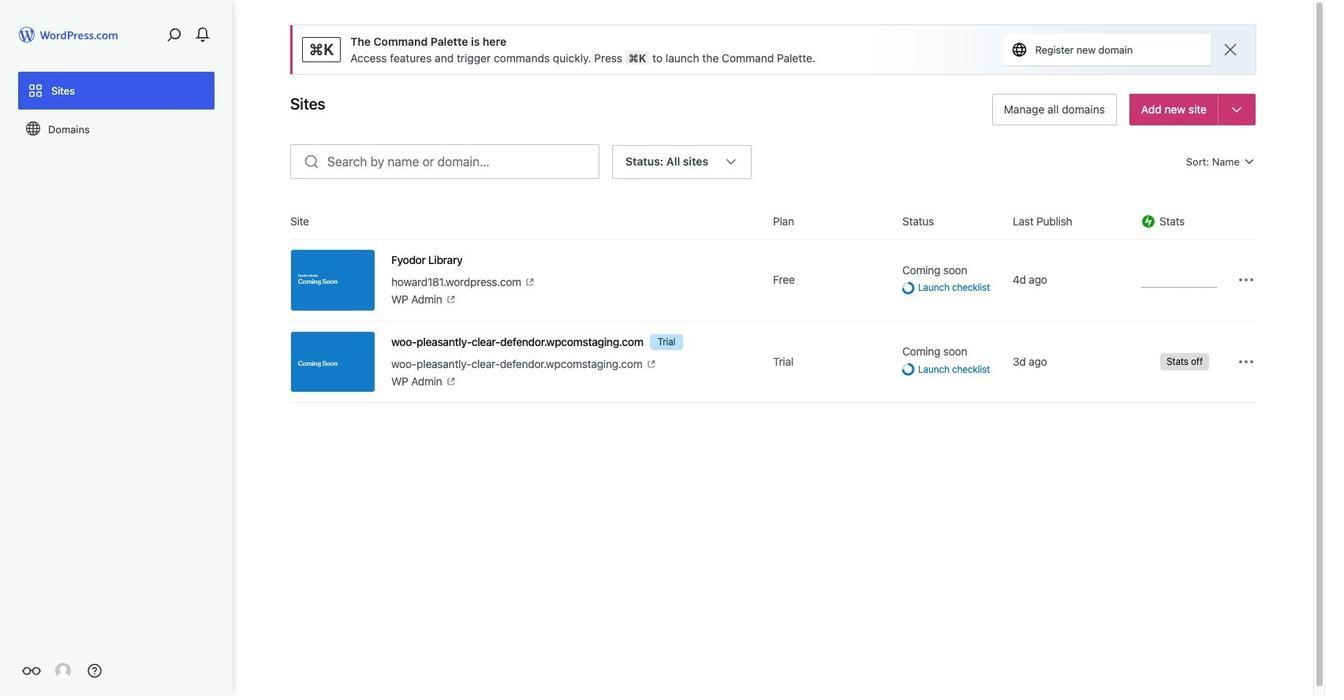 Task type: describe. For each thing, give the bounding box(es) containing it.
reader image
[[22, 662, 41, 681]]

highest hourly views 0 image
[[1142, 278, 1217, 288]]

visit wp admin image
[[445, 294, 456, 305]]

toggle menu image
[[1230, 103, 1244, 117]]



Task type: locate. For each thing, give the bounding box(es) containing it.
howard image
[[55, 663, 71, 679]]

None search field
[[290, 144, 599, 179]]

visit wp admin image
[[445, 376, 456, 387]]

sorting by name. switch sorting mode image
[[1243, 155, 1256, 168]]

Search search field
[[327, 145, 599, 178]]

dismiss image
[[1221, 40, 1240, 59]]

displaying all sites. element
[[626, 146, 708, 177]]



Task type: vqa. For each thing, say whether or not it's contained in the screenshot.
Toggle menu "image"
yes



